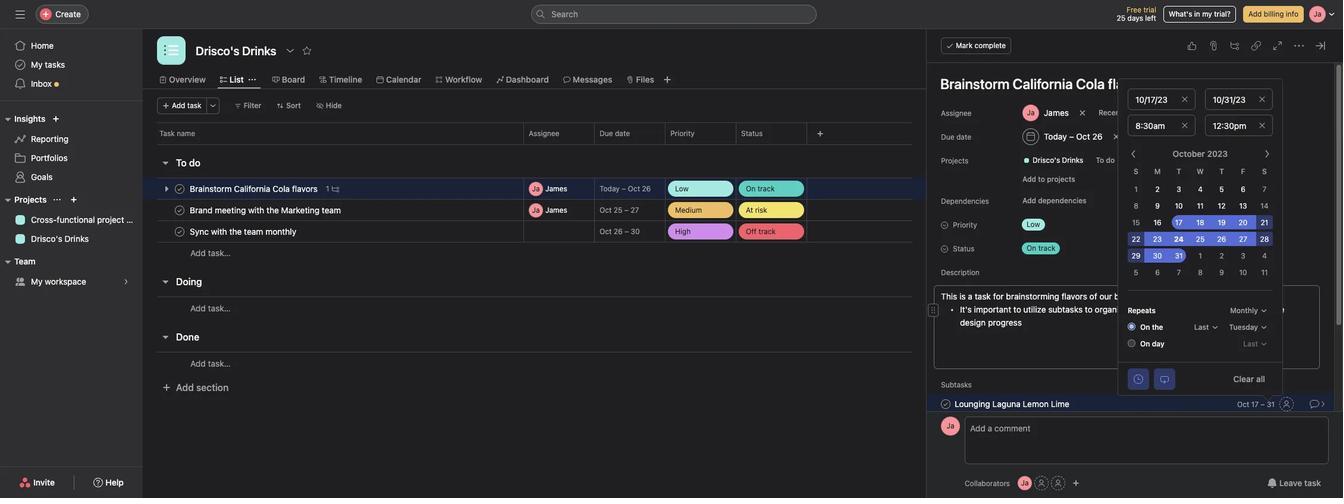 Task type: locate. For each thing, give the bounding box(es) containing it.
add to projects
[[1023, 175, 1075, 184]]

completed checkbox inside brand meeting with the marketing team "cell"
[[173, 203, 187, 217]]

sync with the team monthly cell
[[143, 221, 524, 243]]

0 vertical spatial 25
[[1117, 14, 1126, 23]]

last button down and in the right of the page
[[1189, 319, 1224, 336]]

priority inside main content
[[953, 221, 977, 230]]

projects element
[[0, 189, 143, 251]]

25 inside row
[[614, 206, 623, 215]]

1 horizontal spatial to do
[[1096, 156, 1115, 165]]

completed image
[[173, 182, 187, 196], [173, 203, 187, 217], [173, 225, 187, 239]]

task…
[[208, 248, 231, 258], [208, 303, 231, 313], [208, 358, 231, 369]]

high button
[[666, 221, 736, 242]]

dependencies
[[941, 197, 989, 206]]

oct
[[1076, 131, 1090, 142], [628, 184, 640, 193], [600, 206, 612, 215], [600, 227, 612, 236], [1237, 400, 1249, 409]]

1 vertical spatial collapse task list for this section image
[[161, 277, 170, 287]]

do left previous month icon
[[1106, 156, 1115, 165]]

drinks up projects
[[1062, 156, 1083, 165]]

26 left clear due date icon
[[1092, 131, 1103, 142]]

filter button
[[229, 98, 267, 114]]

today up oct 25 – 27
[[600, 184, 620, 193]]

1 vertical spatial assignee
[[529, 129, 559, 138]]

to left organize
[[1085, 305, 1093, 315]]

add left the billing
[[1249, 10, 1262, 18]]

do down the name
[[189, 158, 200, 168]]

0 vertical spatial on track
[[746, 184, 775, 193]]

task right a
[[975, 291, 991, 302]]

oct down clear
[[1237, 400, 1249, 409]]

1 horizontal spatial on track
[[1027, 244, 1056, 253]]

california
[[1211, 291, 1248, 302]]

assignee inside main content
[[941, 109, 972, 118]]

0 vertical spatial 11
[[1197, 202, 1204, 211]]

off track button
[[736, 221, 807, 242]]

completed checkbox for oct 25
[[173, 203, 187, 217]]

1 horizontal spatial of
[[1139, 291, 1147, 302]]

the up day
[[1152, 323, 1163, 332]]

1 horizontal spatial to
[[1038, 175, 1045, 184]]

26 down oct 25 – 27
[[614, 227, 623, 236]]

show options image
[[285, 46, 295, 55]]

what's
[[1169, 10, 1192, 18]]

0 vertical spatial low
[[675, 184, 689, 193]]

0 vertical spatial track
[[758, 184, 775, 193]]

status inside row
[[741, 129, 763, 138]]

1 horizontal spatial assignee
[[941, 109, 972, 118]]

priority
[[670, 129, 695, 138], [953, 221, 977, 230]]

t down october
[[1177, 167, 1181, 176]]

last down and in the right of the page
[[1194, 323, 1209, 332]]

drisco's up add to projects
[[1033, 156, 1060, 165]]

drisco's
[[1033, 156, 1060, 165], [31, 234, 62, 244]]

track right off
[[759, 227, 776, 236]]

add task…
[[190, 248, 231, 258], [190, 303, 231, 313], [190, 358, 231, 369]]

drisco's drinks down cross-functional project plan link
[[31, 234, 89, 244]]

25
[[1117, 14, 1126, 23], [614, 206, 623, 215], [1196, 235, 1205, 244]]

1 horizontal spatial due date
[[941, 133, 971, 142]]

our
[[1100, 291, 1112, 302]]

3 add task… from the top
[[190, 358, 231, 369]]

2 completed image from the top
[[173, 203, 187, 217]]

task
[[187, 101, 201, 110], [975, 291, 991, 302], [1304, 478, 1321, 488]]

0 horizontal spatial on track
[[746, 184, 775, 193]]

tuesday
[[1229, 323, 1258, 332]]

flavors
[[1062, 291, 1087, 302], [1163, 305, 1189, 315]]

27
[[631, 206, 639, 215], [1239, 235, 1247, 244]]

1 of from the left
[[1090, 291, 1097, 302]]

26 inside main content
[[1092, 131, 1103, 142]]

1 vertical spatial add task… button
[[190, 302, 231, 315]]

james
[[1044, 108, 1069, 118], [545, 184, 567, 193], [545, 206, 567, 214]]

completed image inside brainstorm california cola flavors cell
[[173, 182, 187, 196]]

the down the colas!
[[1272, 305, 1285, 315]]

1 down 18
[[1199, 252, 1202, 261]]

2 t from the left
[[1220, 167, 1224, 176]]

0 horizontal spatial 10
[[1175, 202, 1183, 211]]

ja down james button
[[532, 206, 540, 214]]

–
[[1069, 131, 1074, 142], [622, 184, 626, 193], [625, 206, 629, 215], [625, 227, 629, 236], [1261, 400, 1265, 409]]

due for projects
[[941, 133, 955, 142]]

0 vertical spatial 27
[[631, 206, 639, 215]]

1 s from the left
[[1134, 167, 1139, 176]]

0 horizontal spatial 11
[[1197, 202, 1204, 211]]

1 vertical spatial 7
[[1177, 268, 1181, 277]]

drinks down cross-functional project plan link
[[65, 234, 89, 244]]

add dependencies
[[1023, 196, 1087, 205]]

add task… button down add a task to this section image
[[190, 302, 231, 315]]

1 vertical spatial drisco's
[[31, 234, 62, 244]]

0 horizontal spatial in
[[1194, 10, 1200, 18]]

17 up 24
[[1175, 218, 1183, 227]]

0 horizontal spatial task
[[187, 101, 201, 110]]

2 of from the left
[[1139, 291, 1147, 302]]

add task… up section
[[190, 358, 231, 369]]

0 horizontal spatial drisco's drinks
[[31, 234, 89, 244]]

1 t from the left
[[1177, 167, 1181, 176]]

add task
[[172, 101, 201, 110]]

0 horizontal spatial 6
[[1155, 268, 1160, 277]]

0 vertical spatial drinks
[[1062, 156, 1083, 165]]

1 vertical spatial my
[[31, 277, 43, 287]]

0 vertical spatial drisco's drinks link
[[1018, 155, 1088, 167]]

2 my from the top
[[31, 277, 43, 287]]

3 task… from the top
[[208, 358, 231, 369]]

Completed checkbox
[[173, 203, 187, 217], [173, 225, 187, 239]]

last button down tuesday
[[1238, 336, 1273, 353]]

add task… button for "collapse task list for this section" image for doing
[[190, 302, 231, 315]]

assignee inside row
[[529, 129, 559, 138]]

31 down clear all button
[[1267, 400, 1275, 409]]

in down the colas!
[[1263, 305, 1270, 315]]

8 up 15
[[1134, 202, 1138, 211]]

2 add task… button from the top
[[190, 302, 231, 315]]

attachments: add a file to this task, brainstorm california cola flavors image
[[1209, 41, 1218, 51]]

11 up 18
[[1197, 202, 1204, 211]]

– for oct 17 – 31
[[1261, 400, 1265, 409]]

30 down 23
[[1153, 252, 1162, 261]]

3 completed image from the top
[[173, 225, 187, 239]]

2 add task… row from the top
[[143, 297, 927, 319]]

0 vertical spatial progress
[[1227, 305, 1261, 315]]

expand subtask list for the task brainstorm california cola flavors image
[[162, 184, 171, 194]]

add task… for 3rd add task… button from the bottom
[[190, 248, 231, 258]]

to
[[1096, 156, 1104, 165], [176, 158, 187, 168]]

hide
[[326, 101, 342, 110]]

Task Name text field
[[933, 70, 1320, 98]]

Brainstorm California Cola flavors text field
[[187, 183, 321, 195]]

1 horizontal spatial today
[[1044, 131, 1067, 142]]

done
[[176, 332, 199, 343]]

assigned
[[1131, 108, 1162, 117]]

on track inside main content
[[1027, 244, 1056, 253]]

1 vertical spatial today
[[600, 184, 620, 193]]

oct up oct 26 – 30 in the left of the page
[[600, 206, 612, 215]]

brainstorm california cola flavors dialog
[[927, 29, 1343, 498]]

2 s from the left
[[1262, 167, 1267, 176]]

this is a task for brainstorming flavors of our brand of cool, refreshing california colas! it's important to utilize subtasks to organize the new flavors and their progress in the design progress
[[941, 291, 1287, 328]]

my
[[31, 59, 43, 70], [31, 277, 43, 287]]

my inside teams element
[[31, 277, 43, 287]]

2 add task… from the top
[[190, 303, 231, 313]]

goals
[[31, 172, 53, 182]]

completed checkbox right expand subtask list for the task brainstorm california cola flavors 'image'
[[173, 182, 187, 196]]

0 horizontal spatial to do
[[176, 158, 200, 168]]

high
[[675, 227, 691, 236]]

cross-functional project plan
[[31, 215, 143, 225]]

add a task to this section image
[[208, 277, 217, 287]]

3 collapse task list for this section image from the top
[[161, 333, 170, 342]]

on inside row
[[746, 184, 756, 193]]

track up risk
[[758, 184, 775, 193]]

9 up 16
[[1155, 202, 1160, 211]]

low up medium
[[675, 184, 689, 193]]

search
[[551, 9, 578, 19]]

priority right show options image
[[670, 129, 695, 138]]

completed checkbox inside brainstorm california cola flavors cell
[[173, 182, 187, 196]]

Start date text field
[[1128, 89, 1196, 110]]

0 horizontal spatial to
[[176, 158, 187, 168]]

1 completed image from the top
[[173, 182, 187, 196]]

collapse task list for this section image
[[161, 158, 170, 168], [161, 277, 170, 287], [161, 333, 170, 342]]

0 horizontal spatial due
[[600, 129, 613, 138]]

1 add task… button from the top
[[190, 247, 231, 260]]

due for priority
[[600, 129, 613, 138]]

main content
[[927, 63, 1334, 498]]

1 vertical spatial completed image
[[173, 203, 187, 217]]

1 horizontal spatial last
[[1243, 340, 1258, 349]]

– down "all"
[[1261, 400, 1265, 409]]

cross-
[[31, 215, 57, 225]]

tab actions image
[[249, 76, 256, 83]]

my down team
[[31, 277, 43, 287]]

james inside button
[[545, 184, 567, 193]]

3 down 20
[[1241, 252, 1245, 261]]

2 vertical spatial add task… row
[[143, 352, 927, 375]]

on down low dropdown button on the top right of page
[[1027, 244, 1036, 253]]

2 vertical spatial completed image
[[173, 225, 187, 239]]

1 vertical spatial priority
[[953, 221, 977, 230]]

drisco's down cross-
[[31, 234, 62, 244]]

drisco's drinks link down functional
[[7, 230, 136, 249]]

my left "tasks"
[[31, 59, 43, 70]]

main content containing james
[[927, 63, 1334, 498]]

0 vertical spatial 6
[[1241, 185, 1246, 194]]

1 task… from the top
[[208, 248, 231, 258]]

add up doing on the left bottom of the page
[[190, 248, 206, 258]]

0 horizontal spatial 7
[[1177, 268, 1181, 277]]

james inside dropdown button
[[1044, 108, 1069, 118]]

1 vertical spatial drisco's drinks link
[[7, 230, 136, 249]]

collapse task list for this section image left done
[[161, 333, 170, 342]]

1 horizontal spatial date
[[956, 133, 971, 142]]

add billing info
[[1249, 10, 1299, 18]]

completed checkbox inside the sync with the team monthly cell
[[173, 225, 187, 239]]

10 up 24
[[1175, 202, 1183, 211]]

completed image inside brand meeting with the marketing team "cell"
[[173, 203, 187, 217]]

left
[[1145, 14, 1156, 23]]

my tasks
[[31, 59, 65, 70]]

in inside "button"
[[1194, 10, 1200, 18]]

drisco's drinks up projects
[[1033, 156, 1083, 165]]

project
[[97, 215, 124, 225]]

ja inside row
[[532, 206, 540, 214]]

october 2023
[[1173, 149, 1228, 159]]

0 vertical spatial task
[[187, 101, 201, 110]]

18
[[1196, 218, 1204, 227]]

mark
[[956, 41, 973, 50]]

drisco's inside projects element
[[31, 234, 62, 244]]

ja button down completed icon
[[941, 417, 960, 436]]

row containing task name
[[143, 123, 927, 145]]

s down next month icon
[[1262, 167, 1267, 176]]

task inside button
[[187, 101, 201, 110]]

hide sidebar image
[[15, 10, 25, 19]]

progress down important
[[988, 318, 1022, 328]]

1 vertical spatial 8
[[1198, 268, 1203, 277]]

add task… inside header to do tree grid
[[190, 248, 231, 258]]

1 horizontal spatial do
[[1106, 156, 1115, 165]]

0 vertical spatial on track button
[[736, 178, 807, 199]]

overview link
[[159, 73, 206, 86]]

clear start date image
[[1181, 96, 1189, 103]]

priority down dependencies
[[953, 221, 977, 230]]

low down add dependencies button
[[1027, 220, 1040, 229]]

0 horizontal spatial 9
[[1155, 202, 1160, 211]]

remove image
[[1181, 122, 1189, 129]]

due date inside main content
[[941, 133, 971, 142]]

this
[[941, 291, 957, 302]]

collapse task list for this section image left doing on the left bottom of the page
[[161, 277, 170, 287]]

task… down add a task to this section image
[[208, 303, 231, 313]]

0 horizontal spatial t
[[1177, 167, 1181, 176]]

clear due date image
[[1259, 96, 1266, 103]]

progress up tuesday
[[1227, 305, 1261, 315]]

oct 26 – 30
[[600, 227, 640, 236]]

to do button
[[1091, 152, 1130, 169]]

show options, current sort, top image
[[54, 196, 61, 203]]

1 completed checkbox from the top
[[173, 203, 187, 217]]

task… inside header to do tree grid
[[208, 248, 231, 258]]

1 vertical spatial projects
[[14, 195, 47, 205]]

days
[[1128, 14, 1143, 23]]

0 horizontal spatial on track button
[[736, 178, 807, 199]]

drinks inside projects element
[[65, 234, 89, 244]]

portfolios
[[31, 153, 68, 163]]

add field image
[[817, 130, 824, 137]]

2 completed checkbox from the top
[[173, 225, 187, 239]]

task left more actions image
[[187, 101, 201, 110]]

0 horizontal spatial 2
[[1155, 185, 1160, 194]]

15
[[1132, 218, 1140, 227]]

2 collapse task list for this section image from the top
[[161, 277, 170, 287]]

10 up california
[[1239, 268, 1247, 277]]

add billing info button
[[1243, 6, 1304, 23]]

ja button
[[941, 417, 960, 436], [1018, 476, 1032, 491]]

1 horizontal spatial s
[[1262, 167, 1267, 176]]

my for my tasks
[[31, 59, 43, 70]]

1 horizontal spatial ja button
[[1018, 476, 1032, 491]]

at risk button
[[736, 200, 807, 221]]

0 vertical spatial my
[[31, 59, 43, 70]]

task inside button
[[1304, 478, 1321, 488]]

0 horizontal spatial completed checkbox
[[173, 182, 187, 196]]

to down task name
[[176, 158, 187, 168]]

today – oct 26
[[1044, 131, 1103, 142], [600, 184, 651, 193]]

remove assignee image
[[1079, 109, 1086, 117]]

0 horizontal spatial 31
[[1175, 252, 1183, 261]]

6 up 13
[[1241, 185, 1246, 194]]

full screen image
[[1273, 41, 1283, 51]]

1 add task… from the top
[[190, 248, 231, 258]]

october 2023 button
[[1165, 143, 1248, 165]]

1 vertical spatial completed checkbox
[[173, 225, 187, 239]]

mark complete button
[[941, 37, 1011, 54]]

my inside global element
[[31, 59, 43, 70]]

ja down completed icon
[[947, 422, 954, 431]]

1 vertical spatial status
[[953, 244, 975, 253]]

17 down clear all button
[[1251, 400, 1259, 409]]

add time image
[[1134, 374, 1143, 384]]

collapse task list for this section image for doing
[[161, 277, 170, 287]]

in left "my"
[[1194, 10, 1200, 18]]

0 horizontal spatial status
[[741, 129, 763, 138]]

1 horizontal spatial drinks
[[1062, 156, 1083, 165]]

0 horizontal spatial 30
[[631, 227, 640, 236]]

5 down 29
[[1134, 268, 1138, 277]]

add left section
[[176, 382, 194, 393]]

to do down clear due date icon
[[1096, 156, 1115, 165]]

1 vertical spatial drinks
[[65, 234, 89, 244]]

1 vertical spatial 4
[[1262, 252, 1267, 261]]

0 vertical spatial drisco's
[[1033, 156, 1060, 165]]

tasks
[[45, 59, 65, 70]]

1 vertical spatial 2
[[1220, 252, 1224, 261]]

subtasks
[[1048, 305, 1083, 315]]

1 up 15
[[1135, 185, 1138, 194]]

3 add task… row from the top
[[143, 352, 927, 375]]

– for oct 25 – 27
[[625, 206, 629, 215]]

date for projects
[[956, 133, 971, 142]]

due date inside row
[[600, 129, 630, 138]]

assignee for priority
[[529, 129, 559, 138]]

date inside main content
[[956, 133, 971, 142]]

goals link
[[7, 168, 136, 187]]

james button
[[1017, 102, 1074, 124]]

to left "utilize"
[[1014, 305, 1021, 315]]

30 down oct 25 – 27
[[631, 227, 640, 236]]

to inside dropdown button
[[1096, 156, 1104, 165]]

add task… row for third "collapse task list for this section" image
[[143, 352, 927, 375]]

Brand meeting with the Marketing team text field
[[187, 204, 345, 216]]

repeats
[[1128, 306, 1156, 315]]

to do inside dropdown button
[[1096, 156, 1115, 165]]

clear all button
[[1226, 369, 1273, 390]]

Completed checkbox
[[173, 182, 187, 196], [939, 397, 953, 412]]

1 vertical spatial 17
[[1251, 400, 1259, 409]]

8 up refreshing
[[1198, 268, 1203, 277]]

0 vertical spatial 10
[[1175, 202, 1183, 211]]

1 my from the top
[[31, 59, 43, 70]]

more actions for this task image
[[1294, 41, 1304, 51]]

track inside main content
[[1038, 244, 1056, 253]]

26
[[1092, 131, 1103, 142], [642, 184, 651, 193], [614, 227, 623, 236], [1217, 235, 1226, 244]]

add task… row
[[143, 242, 927, 264], [143, 297, 927, 319], [143, 352, 927, 375]]

clear due date image
[[1113, 133, 1120, 140]]

1 vertical spatial 25
[[614, 206, 623, 215]]

completed image inside the sync with the team monthly cell
[[173, 225, 187, 239]]

projects inside dropdown button
[[14, 195, 47, 205]]

status inside main content
[[953, 244, 975, 253]]

my
[[1202, 10, 1212, 18]]

last
[[1194, 323, 1209, 332], [1243, 340, 1258, 349]]

0 vertical spatial assignee
[[941, 109, 972, 118]]

of up repeats
[[1139, 291, 1147, 302]]

last down tuesday popup button
[[1243, 340, 1258, 349]]

1 horizontal spatial due
[[941, 133, 955, 142]]

31 down 24
[[1175, 252, 1183, 261]]

0 vertical spatial add task… row
[[143, 242, 927, 264]]

cool,
[[1149, 291, 1168, 302]]

5 up 12
[[1220, 185, 1224, 194]]

team button
[[0, 255, 35, 269]]

leave task button
[[1260, 473, 1329, 494]]

today – oct 26 up oct 25 – 27
[[600, 184, 651, 193]]

1 horizontal spatial flavors
[[1163, 305, 1189, 315]]

on track button down low dropdown button on the top right of page
[[1017, 240, 1089, 257]]

due date for priority
[[600, 129, 630, 138]]

None text field
[[193, 40, 279, 61]]

projects up dependencies
[[941, 156, 969, 165]]

drisco's drinks link inside projects element
[[7, 230, 136, 249]]

drisco's drinks link up add to projects
[[1018, 155, 1088, 167]]

description
[[941, 268, 980, 277]]

1 collapse task list for this section image from the top
[[161, 158, 170, 168]]

add task… button
[[190, 247, 231, 260], [190, 302, 231, 315], [190, 357, 231, 370]]

workspace
[[45, 277, 86, 287]]

add task… button up section
[[190, 357, 231, 370]]

to left previous month icon
[[1096, 156, 1104, 165]]

recently assigned
[[1099, 108, 1162, 117]]

filter
[[244, 101, 261, 110]]

task… up add a task to this section image
[[208, 248, 231, 258]]

0 vertical spatial add task…
[[190, 248, 231, 258]]

inbox link
[[7, 74, 136, 93]]

0 vertical spatial ja button
[[941, 417, 960, 436]]

completed image for oct 26 – 30
[[173, 225, 187, 239]]

completed checkbox down "subtasks" on the right of page
[[939, 397, 953, 412]]

trial
[[1144, 5, 1156, 14]]

track for the on track popup button to the left
[[758, 184, 775, 193]]

oct for oct 26 – 30
[[600, 227, 612, 236]]

their
[[1207, 305, 1225, 315]]

add task… for third "collapse task list for this section" image add task… button
[[190, 358, 231, 369]]

7 up 14
[[1263, 185, 1267, 194]]

add down doing 'button'
[[190, 303, 206, 313]]

low button
[[666, 178, 736, 199]]

due inside main content
[[941, 133, 955, 142]]

priority inside row
[[670, 129, 695, 138]]

1 vertical spatial completed checkbox
[[939, 397, 953, 412]]

1 vertical spatial on track
[[1027, 244, 1056, 253]]

2 vertical spatial 25
[[1196, 235, 1205, 244]]

2 down 19
[[1220, 252, 1224, 261]]

3 add task… button from the top
[[190, 357, 231, 370]]

add task… up add a task to this section image
[[190, 248, 231, 258]]

t down 2023
[[1220, 167, 1224, 176]]

october
[[1173, 149, 1205, 159]]

31
[[1175, 252, 1183, 261], [1267, 400, 1275, 409]]

set to repeat image
[[1160, 374, 1169, 384]]

1 vertical spatial task…
[[208, 303, 231, 313]]

drisco's inside main content
[[1033, 156, 1060, 165]]

row
[[143, 123, 927, 145], [157, 144, 913, 145], [143, 178, 927, 200], [143, 199, 927, 221], [143, 221, 927, 243]]

clear
[[1233, 374, 1254, 384]]

dashboard
[[506, 74, 549, 84]]

on track button
[[736, 178, 807, 199], [1017, 240, 1089, 257]]

on track up risk
[[746, 184, 775, 193]]

0 horizontal spatial drisco's
[[31, 234, 62, 244]]

s
[[1134, 167, 1139, 176], [1262, 167, 1267, 176]]

track down low dropdown button on the top right of page
[[1038, 244, 1056, 253]]

collapse task list for this section image for to do
[[161, 158, 170, 168]]

1 vertical spatial james
[[545, 184, 567, 193]]

on up at
[[746, 184, 756, 193]]

flavors down refreshing
[[1163, 305, 1189, 315]]

oct for oct 25 – 27
[[600, 206, 612, 215]]

drisco's drinks
[[1033, 156, 1083, 165], [31, 234, 89, 244]]

0 horizontal spatial ja
[[532, 206, 540, 214]]

6 up cool,
[[1155, 268, 1160, 277]]

to do down the name
[[176, 158, 200, 168]]

1 vertical spatial low
[[1027, 220, 1040, 229]]

files
[[636, 74, 654, 84]]

oct down oct 25 – 27
[[600, 227, 612, 236]]

on track down low dropdown button on the top right of page
[[1027, 244, 1056, 253]]

0 vertical spatial today
[[1044, 131, 1067, 142]]

2 vertical spatial track
[[1038, 244, 1056, 253]]

ja for the topmost the ja button
[[947, 422, 954, 431]]

1 horizontal spatial priority
[[953, 221, 977, 230]]

0 vertical spatial add task… button
[[190, 247, 231, 260]]



Task type: vqa. For each thing, say whether or not it's contained in the screenshot.
the middle THE 'PROJECT'
no



Task type: describe. For each thing, give the bounding box(es) containing it.
add inside header to do tree grid
[[190, 248, 206, 258]]

drisco's drinks inside main content
[[1033, 156, 1083, 165]]

my for my workspace
[[31, 277, 43, 287]]

oct for oct 17 – 31
[[1237, 400, 1249, 409]]

1 vertical spatial flavors
[[1163, 305, 1189, 315]]

0 horizontal spatial 1
[[1135, 185, 1138, 194]]

leave
[[1279, 478, 1302, 488]]

billing
[[1264, 10, 1284, 18]]

add up add section button
[[190, 358, 206, 369]]

add left projects
[[1023, 175, 1036, 184]]

description document
[[928, 290, 1320, 330]]

2 horizontal spatial 25
[[1196, 235, 1205, 244]]

23
[[1153, 235, 1162, 244]]

name
[[177, 129, 195, 138]]

low button
[[1017, 217, 1089, 233]]

create
[[55, 9, 81, 19]]

1 vertical spatial 9
[[1220, 268, 1224, 277]]

add task… for add task… button corresponding to "collapse task list for this section" image for doing
[[190, 303, 231, 313]]

and
[[1191, 305, 1205, 315]]

functional
[[57, 215, 95, 225]]

help
[[105, 478, 124, 488]]

oct up oct 25 – 27
[[628, 184, 640, 193]]

hide button
[[311, 98, 347, 114]]

1 horizontal spatial last button
[[1238, 336, 1273, 353]]

Start time text field
[[1128, 115, 1196, 136]]

in inside this is a task for brainstorming flavors of our brand of cool, refreshing california colas! it's important to utilize subtasks to organize the new flavors and their progress in the design progress
[[1263, 305, 1270, 315]]

done button
[[176, 327, 199, 348]]

previous month image
[[1129, 149, 1139, 159]]

remove image
[[1259, 122, 1266, 129]]

day
[[1152, 340, 1165, 349]]

0 likes. click to like this task image
[[1187, 41, 1197, 51]]

today inside row
[[600, 184, 620, 193]]

timeline
[[329, 74, 362, 84]]

14
[[1261, 202, 1269, 211]]

header to do tree grid
[[143, 178, 927, 264]]

insights button
[[0, 112, 45, 126]]

1 horizontal spatial the
[[1152, 323, 1163, 332]]

messages
[[573, 74, 612, 84]]

on track inside row
[[746, 184, 775, 193]]

31 inside main content
[[1267, 400, 1275, 409]]

Sync with the team monthly text field
[[187, 226, 300, 238]]

task for add task
[[187, 101, 201, 110]]

1 vertical spatial 6
[[1155, 268, 1160, 277]]

add task button
[[157, 98, 207, 114]]

1 vertical spatial 3
[[1241, 252, 1245, 261]]

tuesday button
[[1224, 319, 1273, 336]]

new project or portfolio image
[[70, 196, 78, 203]]

w
[[1197, 167, 1204, 176]]

home link
[[7, 36, 136, 55]]

add tab image
[[663, 75, 672, 84]]

22
[[1132, 235, 1140, 244]]

see details, my workspace image
[[123, 278, 130, 286]]

add down 'overview' "link" on the left top of the page
[[172, 101, 185, 110]]

my workspace
[[31, 277, 86, 287]]

complete
[[975, 41, 1006, 50]]

workflow
[[445, 74, 482, 84]]

risk
[[755, 206, 767, 214]]

oct 25 – 27
[[600, 206, 639, 215]]

list image
[[164, 43, 178, 58]]

task inside this is a task for brainstorming flavors of our brand of cool, refreshing california colas! it's important to utilize subtasks to organize the new flavors and their progress in the design progress
[[975, 291, 991, 302]]

main content inside the brainstorm california cola flavors dialog
[[927, 63, 1334, 498]]

files link
[[627, 73, 654, 86]]

1 horizontal spatial 1
[[1199, 252, 1202, 261]]

sort
[[286, 101, 301, 110]]

add task… button for third "collapse task list for this section" image
[[190, 357, 231, 370]]

more actions image
[[209, 102, 216, 109]]

track for off track popup button
[[759, 227, 776, 236]]

brainstorming
[[1006, 291, 1059, 302]]

on inside main content
[[1027, 244, 1036, 253]]

1 horizontal spatial 30
[[1153, 252, 1162, 261]]

teams element
[[0, 251, 143, 294]]

calendar
[[386, 74, 421, 84]]

2 task… from the top
[[208, 303, 231, 313]]

0 horizontal spatial 4
[[1198, 185, 1203, 194]]

all
[[1256, 374, 1265, 384]]

oct 17 – 31
[[1237, 400, 1275, 409]]

On the radio
[[1128, 323, 1136, 331]]

info
[[1286, 10, 1299, 18]]

drinks inside main content
[[1062, 156, 1083, 165]]

drisco's drinks inside projects element
[[31, 234, 89, 244]]

brand meeting with the marketing team cell
[[143, 199, 524, 221]]

0 vertical spatial 9
[[1155, 202, 1160, 211]]

today – oct 26 inside row
[[600, 184, 651, 193]]

1 horizontal spatial 4
[[1262, 252, 1267, 261]]

board
[[282, 74, 305, 84]]

completed checkbox inside main content
[[939, 397, 953, 412]]

do inside dropdown button
[[1106, 156, 1115, 165]]

copy task link image
[[1252, 41, 1261, 51]]

due date for projects
[[941, 133, 971, 142]]

monthly
[[1230, 306, 1258, 315]]

projects inside main content
[[941, 156, 969, 165]]

new
[[1145, 305, 1161, 315]]

james for james button
[[545, 184, 567, 193]]

1 horizontal spatial 5
[[1220, 185, 1224, 194]]

global element
[[0, 29, 143, 101]]

add subtask image
[[1230, 41, 1240, 51]]

– down james dropdown button
[[1069, 131, 1074, 142]]

29
[[1132, 252, 1141, 261]]

next month image
[[1262, 149, 1272, 159]]

21
[[1261, 218, 1268, 227]]

add section button
[[157, 377, 233, 399]]

13
[[1239, 202, 1247, 211]]

on right on the radio
[[1140, 323, 1150, 332]]

drisco's drinks link inside main content
[[1018, 155, 1088, 167]]

insights element
[[0, 108, 143, 189]]

sort button
[[271, 98, 306, 114]]

new image
[[53, 115, 60, 123]]

my tasks link
[[7, 55, 136, 74]]

to do button
[[176, 152, 200, 174]]

assignee for projects
[[941, 109, 972, 118]]

– up oct 25 – 27
[[622, 184, 626, 193]]

oct down remove assignee image
[[1076, 131, 1090, 142]]

completed image for oct 25 – 27
[[173, 203, 187, 217]]

james for james dropdown button
[[1044, 108, 1069, 118]]

my workspace link
[[7, 272, 136, 291]]

Task Name text field
[[955, 398, 1070, 411]]

1 vertical spatial progress
[[988, 318, 1022, 328]]

1 vertical spatial last
[[1243, 340, 1258, 349]]

collaborators
[[965, 479, 1010, 488]]

19
[[1218, 218, 1226, 227]]

reporting link
[[7, 130, 136, 149]]

dependencies
[[1038, 196, 1087, 205]]

1 horizontal spatial progress
[[1227, 305, 1261, 315]]

26 left low popup button
[[642, 184, 651, 193]]

on the
[[1140, 323, 1163, 332]]

to inside button
[[176, 158, 187, 168]]

0 horizontal spatial last button
[[1189, 319, 1224, 336]]

ja for the rightmost the ja button
[[1021, 479, 1029, 488]]

design
[[960, 318, 986, 328]]

mark complete
[[956, 41, 1006, 50]]

add inside button
[[1249, 10, 1262, 18]]

free
[[1127, 5, 1142, 14]]

home
[[31, 40, 54, 51]]

organize
[[1095, 305, 1128, 315]]

0 vertical spatial 31
[[1175, 252, 1183, 261]]

date for priority
[[615, 129, 630, 138]]

add dependencies button
[[1017, 193, 1092, 209]]

recently
[[1099, 108, 1129, 117]]

monthly button
[[1225, 303, 1273, 319]]

0 horizontal spatial flavors
[[1062, 291, 1087, 302]]

projects
[[1047, 175, 1075, 184]]

0 vertical spatial 17
[[1175, 218, 1183, 227]]

invite
[[33, 478, 55, 488]]

row containing james
[[143, 178, 927, 200]]

26 down 19
[[1217, 235, 1226, 244]]

0 horizontal spatial to
[[1014, 305, 1021, 315]]

list link
[[220, 73, 244, 86]]

add or remove collaborators image
[[1073, 480, 1080, 487]]

1 horizontal spatial 6
[[1241, 185, 1246, 194]]

Due time text field
[[1205, 115, 1273, 136]]

completed image
[[939, 397, 953, 412]]

invite button
[[11, 472, 63, 494]]

add down 'add to projects' button
[[1023, 196, 1036, 205]]

completed checkbox for oct 26
[[173, 225, 187, 239]]

1 subtask image
[[332, 185, 339, 192]]

0 horizontal spatial 3
[[1177, 185, 1181, 194]]

1 add task… row from the top
[[143, 242, 927, 264]]

2 vertical spatial james
[[545, 206, 567, 214]]

2 horizontal spatial the
[[1272, 305, 1285, 315]]

add to starred image
[[302, 46, 311, 55]]

0 vertical spatial 2
[[1155, 185, 1160, 194]]

1 vertical spatial 27
[[1239, 235, 1247, 244]]

today inside main content
[[1044, 131, 1067, 142]]

1 vertical spatial 5
[[1134, 268, 1138, 277]]

0 vertical spatial last
[[1194, 323, 1209, 332]]

0 horizontal spatial the
[[1130, 305, 1143, 315]]

free trial 25 days left
[[1117, 5, 1156, 23]]

2 horizontal spatial to
[[1085, 305, 1093, 315]]

close details image
[[1316, 41, 1325, 51]]

to inside button
[[1038, 175, 1045, 184]]

12
[[1218, 202, 1226, 211]]

27 inside row
[[631, 206, 639, 215]]

25 inside free trial 25 days left
[[1117, 14, 1126, 23]]

row containing high
[[143, 221, 927, 243]]

30 inside row
[[631, 227, 640, 236]]

search list box
[[531, 5, 817, 24]]

1 horizontal spatial 10
[[1239, 268, 1247, 277]]

1 horizontal spatial 8
[[1198, 268, 1203, 277]]

low inside popup button
[[675, 184, 689, 193]]

help button
[[86, 472, 131, 494]]

portfolios link
[[7, 149, 136, 168]]

task for leave task
[[1304, 478, 1321, 488]]

1 horizontal spatial 11
[[1261, 268, 1268, 277]]

28
[[1260, 235, 1269, 244]]

– for oct 26 – 30
[[625, 227, 629, 236]]

low inside dropdown button
[[1027, 220, 1040, 229]]

On day radio
[[1128, 340, 1136, 347]]

projects button
[[0, 193, 47, 207]]

do inside button
[[189, 158, 200, 168]]

board link
[[272, 73, 305, 86]]

show options image
[[648, 130, 656, 137]]

add task… row for "collapse task list for this section" image for doing
[[143, 297, 927, 319]]

section
[[196, 382, 229, 393]]

overview
[[169, 74, 206, 84]]

Due date text field
[[1205, 89, 1273, 110]]

0 vertical spatial 8
[[1134, 202, 1138, 211]]

create button
[[36, 5, 89, 24]]

on left day
[[1140, 340, 1150, 349]]

row containing ja
[[143, 199, 927, 221]]

reporting
[[31, 134, 68, 144]]

cross-functional project plan link
[[7, 211, 143, 230]]

17 inside main content
[[1251, 400, 1259, 409]]

f
[[1241, 167, 1245, 176]]

on track button inside main content
[[1017, 240, 1089, 257]]

24
[[1174, 235, 1184, 244]]

brainstorm california cola flavors cell
[[143, 178, 524, 200]]

1 horizontal spatial 7
[[1263, 185, 1267, 194]]

today – oct 26 inside main content
[[1044, 131, 1103, 142]]



